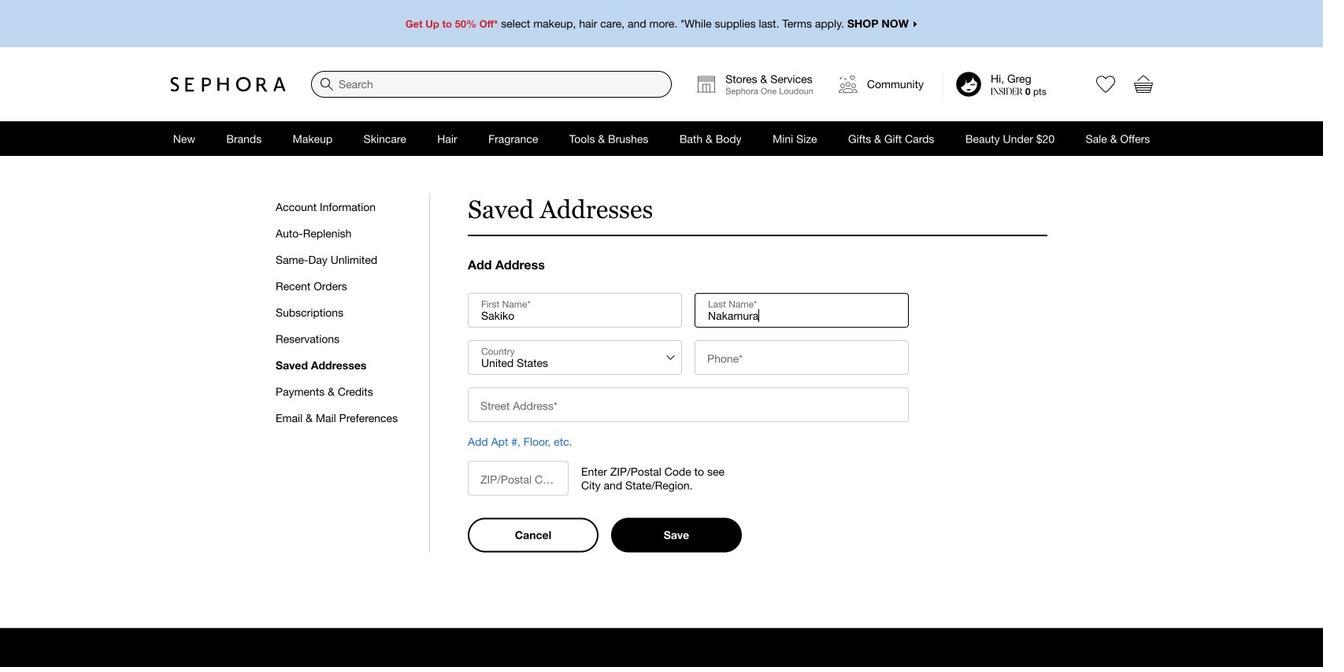 Task type: locate. For each thing, give the bounding box(es) containing it.
None text field
[[469, 294, 682, 327]]

go to basket image
[[1135, 75, 1154, 94]]

None telephone field
[[696, 341, 909, 374]]

None text field
[[696, 294, 909, 327], [469, 388, 909, 422], [696, 294, 909, 327], [469, 388, 909, 422]]

None field
[[311, 71, 672, 98]]

sephora homepage image
[[170, 76, 286, 92]]

None telephone field
[[469, 462, 568, 495]]

None search field
[[311, 71, 672, 98]]



Task type: describe. For each thing, give the bounding box(es) containing it.
Search search field
[[312, 72, 672, 97]]

insider image
[[991, 88, 1023, 95]]



Task type: vqa. For each thing, say whether or not it's contained in the screenshot.
phone field
yes



